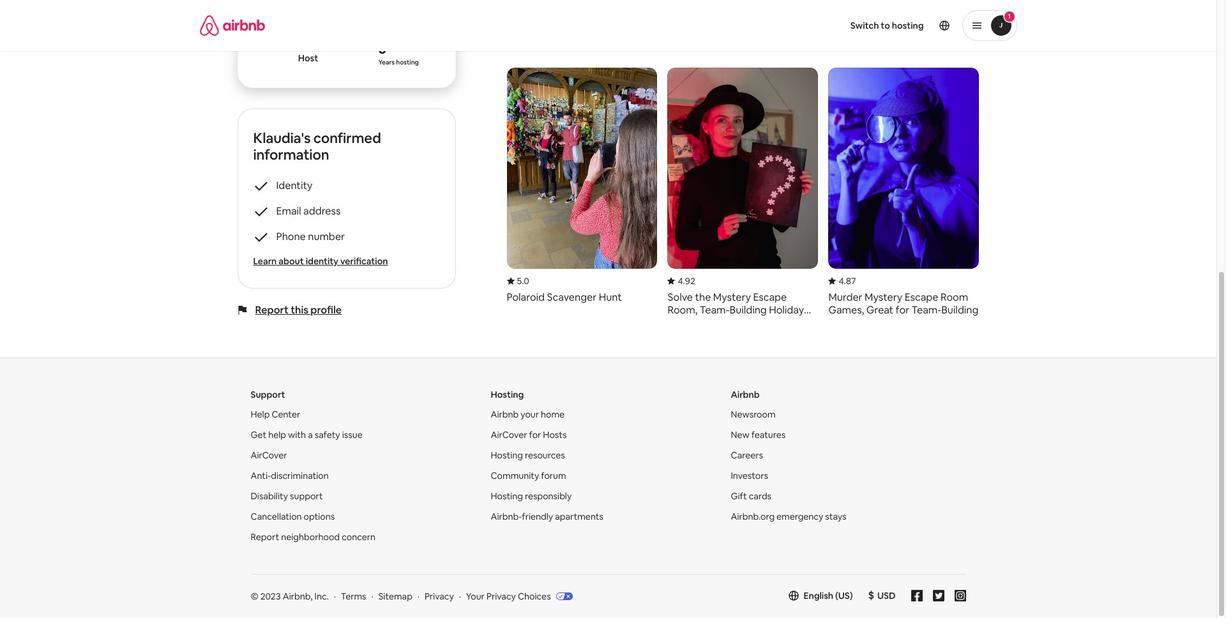 Task type: vqa. For each thing, say whether or not it's contained in the screenshot.
Airbnb-friendly apartments
yes



Task type: locate. For each thing, give the bounding box(es) containing it.
for
[[529, 429, 541, 441]]

hosting up 'community'
[[491, 450, 523, 461]]

terms
[[341, 591, 366, 602]]

report for report this profile
[[255, 303, 289, 317]]

airbnb-friendly apartments link
[[491, 511, 604, 522]]

profile element
[[624, 0, 1018, 51]]

0 horizontal spatial hosting
[[396, 58, 419, 66]]

navigate to instagram image
[[955, 590, 966, 602]]

0 vertical spatial airbnb
[[731, 389, 760, 400]]

report this profile
[[255, 303, 342, 317]]

report down cancellation
[[251, 531, 279, 543]]

terms link
[[341, 591, 366, 602]]

hosting inside 5 years hosting
[[396, 58, 419, 66]]

1 horizontal spatial privacy
[[487, 591, 516, 602]]

©
[[251, 591, 259, 602]]

1 vertical spatial report
[[251, 531, 279, 543]]

2 hosting from the top
[[491, 450, 523, 461]]

1 horizontal spatial airbnb
[[731, 389, 760, 400]]

1 vertical spatial airbnb
[[491, 409, 519, 420]]

hosting resources
[[491, 450, 565, 461]]

hosting up airbnb-
[[491, 491, 523, 502]]

community forum link
[[491, 470, 566, 482]]

© 2023 airbnb, inc.
[[251, 591, 329, 602]]

sitemap link
[[379, 591, 413, 602]]

information
[[253, 145, 329, 163]]

switch to hosting link
[[843, 12, 932, 39]]

apartments
[[555, 511, 604, 522]]

english (us)
[[804, 590, 853, 602]]

airbnb left your
[[491, 409, 519, 420]]

responsibly
[[525, 491, 572, 502]]

center
[[272, 409, 300, 420]]

hosting
[[491, 389, 524, 400], [491, 450, 523, 461], [491, 491, 523, 502]]

airbnb.org emergency stays link
[[731, 511, 847, 522]]

1 hosting from the top
[[491, 389, 524, 400]]

hosting right the to
[[892, 20, 924, 31]]

$
[[869, 589, 875, 602]]

0 horizontal spatial privacy
[[425, 591, 454, 602]]

3 hosting from the top
[[491, 491, 523, 502]]

1 vertical spatial aircover
[[251, 450, 287, 461]]

help center link
[[251, 409, 300, 420]]

this
[[291, 303, 309, 317]]

0 vertical spatial report
[[255, 303, 289, 317]]

0 horizontal spatial aircover
[[251, 450, 287, 461]]

profile
[[311, 303, 342, 317]]

navigate to facebook image
[[911, 590, 923, 602]]

hosting for hosting resources
[[491, 450, 523, 461]]

help
[[251, 409, 270, 420]]

0 vertical spatial hosting
[[491, 389, 524, 400]]

address
[[304, 204, 341, 218]]

careers
[[731, 450, 764, 461]]

5 years hosting
[[379, 39, 419, 66]]

confirmed
[[314, 129, 381, 147]]

emergency
[[777, 511, 824, 522]]

1
[[1008, 12, 1011, 20]]

privacy right your
[[487, 591, 516, 602]]

hosting responsibly
[[491, 491, 572, 502]]

$ usd
[[869, 589, 896, 602]]

concern
[[342, 531, 376, 543]]

hosting up airbnb your home link
[[491, 389, 524, 400]]

0 vertical spatial hosting
[[892, 20, 924, 31]]

aircover for hosts link
[[491, 429, 567, 441]]

1 vertical spatial hosting
[[491, 450, 523, 461]]

1 horizontal spatial aircover
[[491, 429, 527, 441]]

aircover up the 'anti-'
[[251, 450, 287, 461]]

with
[[288, 429, 306, 441]]

2 privacy from the left
[[487, 591, 516, 602]]

rating 4.92 out of 5 image
[[668, 275, 696, 287]]

email address
[[276, 204, 341, 218]]

phone
[[276, 230, 306, 243]]

usd
[[878, 590, 896, 602]]

newsroom
[[731, 409, 776, 420]]

klaudia host
[[272, 27, 344, 64]]

support
[[251, 389, 285, 400]]

number
[[308, 230, 345, 243]]

hosting right years at the left
[[396, 58, 419, 66]]

aircover left 'for' at the bottom left
[[491, 429, 527, 441]]

4.87
[[839, 275, 856, 287]]

issue
[[342, 429, 363, 441]]

solve the mystery escape room, team-building holiday special group
[[668, 68, 819, 317]]

safety
[[315, 429, 340, 441]]

2 vertical spatial hosting
[[491, 491, 523, 502]]

hosting for hosting
[[491, 389, 524, 400]]

0 vertical spatial aircover
[[491, 429, 527, 441]]

stays
[[826, 511, 847, 522]]

a
[[308, 429, 313, 441]]

aircover
[[491, 429, 527, 441], [251, 450, 287, 461]]

hosting responsibly link
[[491, 491, 572, 502]]

0 horizontal spatial airbnb
[[491, 409, 519, 420]]

verification
[[341, 255, 388, 267]]

airbnb up newsroom in the right bottom of the page
[[731, 389, 760, 400]]

klaudia's confirmed information
[[253, 129, 381, 163]]

hosting inside "link"
[[892, 20, 924, 31]]

investors
[[731, 470, 769, 482]]

hosting
[[892, 20, 924, 31], [396, 58, 419, 66]]

(us)
[[836, 590, 853, 602]]

community
[[491, 470, 539, 482]]

privacy left your
[[425, 591, 454, 602]]

disability support link
[[251, 491, 323, 502]]

airbnb for airbnb
[[731, 389, 760, 400]]

airbnb
[[731, 389, 760, 400], [491, 409, 519, 420]]

disability
[[251, 491, 288, 502]]

report left this
[[255, 303, 289, 317]]

anti-discrimination
[[251, 470, 329, 482]]

1 privacy from the left
[[425, 591, 454, 602]]

rating 4.87 out of 5 image
[[829, 275, 856, 287]]

report
[[255, 303, 289, 317], [251, 531, 279, 543]]

1 horizontal spatial hosting
[[892, 20, 924, 31]]

email
[[276, 204, 301, 218]]

1 vertical spatial hosting
[[396, 58, 419, 66]]

learn about identity verification
[[253, 255, 388, 267]]



Task type: describe. For each thing, give the bounding box(es) containing it.
sitemap
[[379, 591, 413, 602]]

2023
[[260, 591, 281, 602]]

learn about identity verification button
[[253, 255, 440, 267]]

polaroid scavenger hunt group
[[507, 68, 658, 304]]

report this profile button
[[255, 303, 342, 317]]

cancellation options link
[[251, 511, 335, 522]]

new features
[[731, 429, 786, 441]]

resources
[[525, 450, 565, 461]]

cancellation options
[[251, 511, 335, 522]]

investors link
[[731, 470, 769, 482]]

discrimination
[[271, 470, 329, 482]]

your
[[466, 591, 485, 602]]

cards
[[749, 491, 772, 502]]

klaudia's
[[253, 129, 311, 147]]

report for report neighborhood concern
[[251, 531, 279, 543]]

airbnb your home
[[491, 409, 565, 420]]

features
[[752, 429, 786, 441]]

careers link
[[731, 450, 764, 461]]

4.92
[[678, 275, 696, 287]]

aircover for aircover link
[[251, 450, 287, 461]]

learn
[[253, 255, 277, 267]]

to
[[881, 20, 891, 31]]

forum
[[541, 470, 566, 482]]

switch
[[851, 20, 879, 31]]

aircover link
[[251, 450, 287, 461]]

hosting for 5
[[396, 58, 419, 66]]

help center
[[251, 409, 300, 420]]

inc.
[[315, 591, 329, 602]]

your
[[521, 409, 539, 420]]

hosts
[[543, 429, 567, 441]]

rating 5.0 out of 5 image
[[507, 275, 529, 287]]

airbnb for airbnb your home
[[491, 409, 519, 420]]

host
[[298, 52, 318, 64]]

home
[[541, 409, 565, 420]]

anti-discrimination link
[[251, 470, 329, 482]]

hosting resources link
[[491, 450, 565, 461]]

neighborhood
[[281, 531, 340, 543]]

community forum
[[491, 470, 566, 482]]

support
[[290, 491, 323, 502]]

aircover for aircover for hosts
[[491, 429, 527, 441]]

airbnb,
[[283, 591, 313, 602]]

phone number
[[276, 230, 345, 243]]

·
[[334, 591, 336, 602]]

report neighborhood concern
[[251, 531, 376, 543]]

airbnb-
[[491, 511, 522, 522]]

new features link
[[731, 429, 786, 441]]

airbnb-friendly apartments
[[491, 511, 604, 522]]

help
[[268, 429, 286, 441]]

hosting for hosting responsibly
[[491, 491, 523, 502]]

klaudia
[[272, 27, 344, 53]]

get help with a safety issue link
[[251, 429, 363, 441]]

5
[[379, 39, 386, 57]]

report neighborhood concern link
[[251, 531, 376, 543]]

identity
[[306, 255, 339, 267]]

airbnb.org
[[731, 511, 775, 522]]

your privacy choices link
[[466, 591, 573, 603]]

navigate to twitter image
[[933, 590, 945, 602]]

hosting for switch
[[892, 20, 924, 31]]

aircover for hosts
[[491, 429, 567, 441]]

gift cards link
[[731, 491, 772, 502]]

airbnb.org emergency stays
[[731, 511, 847, 522]]

5.0
[[517, 275, 529, 287]]

years
[[379, 58, 395, 66]]

newsroom link
[[731, 409, 776, 420]]

get help with a safety issue
[[251, 429, 363, 441]]

cancellation
[[251, 511, 302, 522]]

options
[[304, 511, 335, 522]]

english (us) button
[[789, 590, 853, 602]]

airbnb your home link
[[491, 409, 565, 420]]

your privacy choices
[[466, 591, 551, 602]]

murder mystery escape room games, great for team-building group
[[829, 68, 980, 317]]

anti-
[[251, 470, 271, 482]]

gift
[[731, 491, 747, 502]]

disability support
[[251, 491, 323, 502]]

choices
[[518, 591, 551, 602]]

english
[[804, 590, 834, 602]]

friendly
[[522, 511, 553, 522]]



